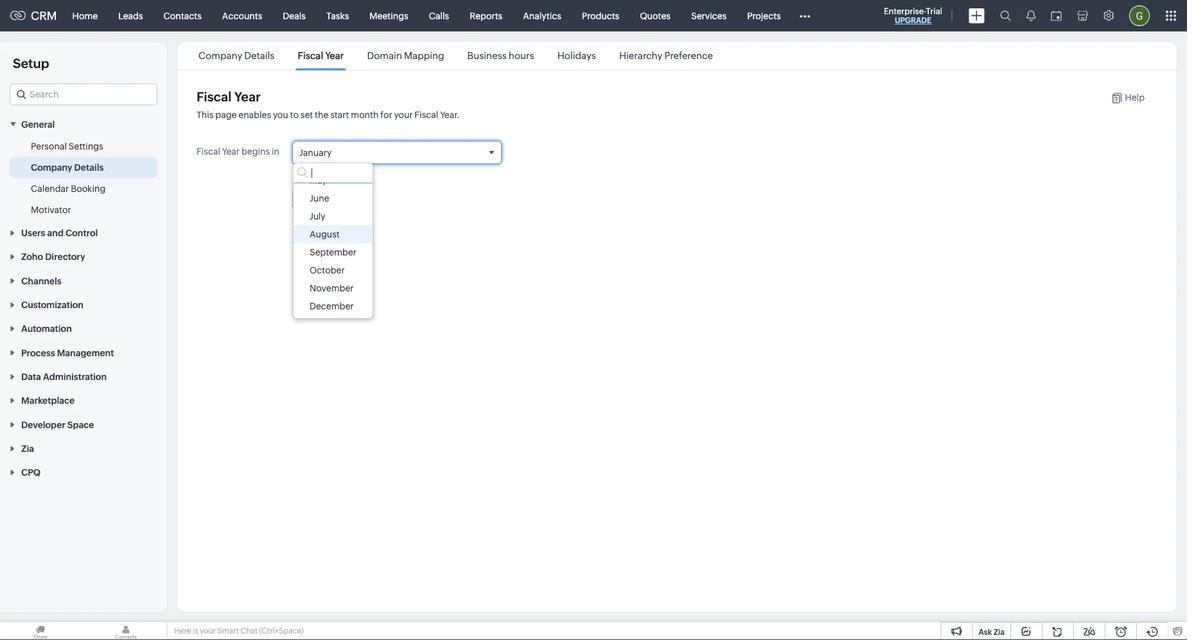 Task type: describe. For each thing, give the bounding box(es) containing it.
data
[[21, 372, 41, 382]]

tasks
[[326, 11, 349, 21]]

help
[[1126, 92, 1145, 103]]

services link
[[681, 0, 737, 31]]

company details inside general region
[[31, 162, 104, 172]]

domain
[[367, 50, 402, 61]]

create menu image
[[969, 8, 985, 23]]

october
[[310, 265, 345, 276]]

leads link
[[108, 0, 153, 31]]

crm link
[[10, 9, 57, 22]]

preference
[[665, 50, 714, 61]]

fiscal down deals
[[298, 50, 323, 61]]

Other Modules field
[[792, 5, 819, 26]]

home
[[72, 11, 98, 21]]

setup
[[13, 56, 49, 71]]

process management button
[[0, 341, 167, 365]]

tasks link
[[316, 0, 360, 31]]

zoho directory
[[21, 252, 85, 262]]

holidays link
[[556, 50, 598, 61]]

fiscal left year.
[[415, 110, 439, 120]]

november
[[310, 283, 354, 294]]

page
[[216, 110, 237, 120]]

september
[[310, 247, 357, 258]]

January field
[[293, 142, 501, 164]]

chats image
[[0, 623, 81, 641]]

deals link
[[273, 0, 316, 31]]

0 vertical spatial company details link
[[197, 50, 277, 61]]

calls
[[429, 11, 449, 21]]

calls link
[[419, 0, 460, 31]]

administration
[[43, 372, 107, 382]]

services
[[692, 11, 727, 21]]

personal settings
[[31, 141, 103, 151]]

1 vertical spatial zia
[[994, 628, 1005, 637]]

contacts
[[164, 11, 202, 21]]

signals image
[[1027, 10, 1036, 21]]

fiscal year link
[[296, 50, 346, 61]]

0 vertical spatial company details
[[199, 50, 275, 61]]

fiscal year begins in
[[197, 146, 280, 157]]

holidays
[[558, 50, 596, 61]]

domain mapping
[[367, 50, 445, 61]]

june
[[310, 193, 329, 204]]

1 horizontal spatial fiscal year
[[298, 50, 344, 61]]

motivator link
[[31, 203, 71, 216]]

1 vertical spatial company details link
[[31, 161, 104, 174]]

Search text field
[[10, 84, 157, 105]]

here is your smart chat (ctrl+space)
[[174, 627, 304, 636]]

business
[[468, 50, 507, 61]]

home link
[[62, 0, 108, 31]]

cpq button
[[0, 461, 167, 485]]

products link
[[572, 0, 630, 31]]

cpq
[[21, 468, 41, 478]]

zoho
[[21, 252, 43, 262]]

quotes
[[640, 11, 671, 21]]

business hours
[[468, 50, 535, 61]]

zia button
[[0, 437, 167, 461]]

search image
[[1001, 10, 1012, 21]]

enterprise-trial upgrade
[[884, 6, 943, 25]]

customization button
[[0, 293, 167, 317]]

personal settings link
[[31, 140, 103, 153]]

january
[[300, 148, 332, 158]]

1 vertical spatial year
[[235, 90, 261, 104]]

company inside "list"
[[199, 50, 242, 61]]

developer
[[21, 420, 65, 430]]

may
[[310, 175, 327, 186]]

accounts
[[222, 11, 262, 21]]

here
[[174, 627, 191, 636]]

automation
[[21, 324, 72, 334]]

leads
[[118, 11, 143, 21]]

domain mapping link
[[365, 50, 446, 61]]

year inside "list"
[[325, 50, 344, 61]]

calendar
[[31, 183, 69, 194]]

general button
[[0, 112, 167, 136]]

calendar booking
[[31, 183, 106, 194]]

users and control
[[21, 228, 98, 238]]

profile image
[[1130, 5, 1151, 26]]

signals element
[[1019, 0, 1044, 31]]

settings
[[69, 141, 103, 151]]

meetings link
[[360, 0, 419, 31]]

analytics link
[[513, 0, 572, 31]]

and
[[47, 228, 64, 238]]

analytics
[[523, 11, 562, 21]]



Task type: locate. For each thing, give the bounding box(es) containing it.
this page enables you to set the start month for your fiscal year.
[[197, 110, 460, 120]]

management
[[57, 348, 114, 358]]

channels button
[[0, 269, 167, 293]]

to
[[290, 110, 299, 120]]

profile element
[[1122, 0, 1158, 31]]

0 vertical spatial year
[[325, 50, 344, 61]]

your right for
[[394, 110, 413, 120]]

company details link down accounts
[[197, 50, 277, 61]]

tree
[[294, 171, 373, 319]]

company details
[[199, 50, 275, 61], [31, 162, 104, 172]]

general region
[[0, 136, 167, 221]]

hierarchy
[[620, 50, 663, 61]]

1 horizontal spatial company details link
[[197, 50, 277, 61]]

begins
[[242, 146, 270, 157]]

motivator
[[31, 205, 71, 215]]

is
[[193, 627, 198, 636]]

for
[[381, 110, 393, 120]]

year left begins
[[222, 146, 240, 157]]

search element
[[993, 0, 1019, 31]]

your
[[394, 110, 413, 120], [200, 627, 216, 636]]

0 vertical spatial zia
[[21, 444, 34, 454]]

zoho directory button
[[0, 245, 167, 269]]

marketplace
[[21, 396, 75, 406]]

data administration
[[21, 372, 107, 382]]

contacts image
[[85, 623, 166, 641]]

1 vertical spatial company details
[[31, 162, 104, 172]]

create menu element
[[962, 0, 993, 31]]

year.
[[440, 110, 460, 120]]

(ctrl+space)
[[259, 627, 304, 636]]

year down tasks
[[325, 50, 344, 61]]

0 vertical spatial your
[[394, 110, 413, 120]]

fiscal year up page
[[197, 90, 261, 104]]

help link
[[1099, 92, 1145, 104]]

company details down personal settings
[[31, 162, 104, 172]]

contacts link
[[153, 0, 212, 31]]

0 horizontal spatial details
[[74, 162, 104, 172]]

hierarchy preference link
[[618, 50, 715, 61]]

booking
[[71, 183, 106, 194]]

calendar booking link
[[31, 182, 106, 195]]

control
[[66, 228, 98, 238]]

0 vertical spatial company
[[199, 50, 242, 61]]

1 vertical spatial company
[[31, 162, 72, 172]]

list
[[187, 42, 725, 70]]

in
[[272, 146, 280, 157]]

list containing company details
[[187, 42, 725, 70]]

projects
[[748, 11, 781, 21]]

this
[[197, 110, 214, 120]]

tree containing may
[[294, 171, 373, 319]]

details up booking
[[74, 162, 104, 172]]

crm
[[31, 9, 57, 22]]

0 horizontal spatial zia
[[21, 444, 34, 454]]

august
[[310, 229, 340, 240]]

company
[[199, 50, 242, 61], [31, 162, 72, 172]]

process management
[[21, 348, 114, 358]]

company inside general region
[[31, 162, 72, 172]]

fiscal year down tasks
[[298, 50, 344, 61]]

details
[[244, 50, 275, 61], [74, 162, 104, 172]]

deals
[[283, 11, 306, 21]]

0 vertical spatial details
[[244, 50, 275, 61]]

None search field
[[294, 164, 373, 184]]

1 horizontal spatial details
[[244, 50, 275, 61]]

start
[[331, 110, 349, 120]]

you
[[273, 110, 288, 120]]

fiscal year
[[298, 50, 344, 61], [197, 90, 261, 104]]

fiscal
[[298, 50, 323, 61], [197, 90, 232, 104], [415, 110, 439, 120], [197, 146, 220, 157]]

july
[[310, 211, 326, 222]]

the
[[315, 110, 329, 120]]

details inside general region
[[74, 162, 104, 172]]

mapping
[[404, 50, 445, 61]]

fiscal up this
[[197, 90, 232, 104]]

your right is
[[200, 627, 216, 636]]

hours
[[509, 50, 535, 61]]

1 horizontal spatial zia
[[994, 628, 1005, 637]]

smart
[[217, 627, 239, 636]]

users
[[21, 228, 45, 238]]

2 vertical spatial year
[[222, 146, 240, 157]]

0 vertical spatial fiscal year
[[298, 50, 344, 61]]

month
[[351, 110, 379, 120]]

company down the 'accounts' link at the top of page
[[199, 50, 242, 61]]

directory
[[45, 252, 85, 262]]

quotes link
[[630, 0, 681, 31]]

ask
[[979, 628, 993, 637]]

1 vertical spatial fiscal year
[[197, 90, 261, 104]]

meetings
[[370, 11, 409, 21]]

december
[[310, 301, 354, 312]]

year
[[325, 50, 344, 61], [235, 90, 261, 104], [222, 146, 240, 157]]

chat
[[241, 627, 258, 636]]

space
[[67, 420, 94, 430]]

reports link
[[460, 0, 513, 31]]

None field
[[10, 84, 157, 105]]

enterprise-
[[884, 6, 927, 16]]

business hours link
[[466, 50, 537, 61]]

company details link down personal settings
[[31, 161, 104, 174]]

1 horizontal spatial company details
[[199, 50, 275, 61]]

1 horizontal spatial company
[[199, 50, 242, 61]]

zia inside dropdown button
[[21, 444, 34, 454]]

0 horizontal spatial fiscal year
[[197, 90, 261, 104]]

upgrade
[[895, 16, 932, 25]]

0 horizontal spatial your
[[200, 627, 216, 636]]

company up calendar in the left of the page
[[31, 162, 72, 172]]

reports
[[470, 11, 503, 21]]

projects link
[[737, 0, 792, 31]]

zia up the cpq
[[21, 444, 34, 454]]

fiscal down this
[[197, 146, 220, 157]]

zia right ask
[[994, 628, 1005, 637]]

automation button
[[0, 317, 167, 341]]

zia
[[21, 444, 34, 454], [994, 628, 1005, 637]]

1 horizontal spatial your
[[394, 110, 413, 120]]

trial
[[927, 6, 943, 16]]

year up the enables
[[235, 90, 261, 104]]

ask zia
[[979, 628, 1005, 637]]

1 vertical spatial details
[[74, 162, 104, 172]]

data administration button
[[0, 365, 167, 389]]

details down accounts
[[244, 50, 275, 61]]

accounts link
[[212, 0, 273, 31]]

enables
[[239, 110, 271, 120]]

marketplace button
[[0, 389, 167, 413]]

0 horizontal spatial company details
[[31, 162, 104, 172]]

users and control button
[[0, 221, 167, 245]]

developer space button
[[0, 413, 167, 437]]

set
[[301, 110, 313, 120]]

company details down accounts
[[199, 50, 275, 61]]

calendar image
[[1052, 11, 1063, 21]]

general
[[21, 119, 55, 129]]

0 horizontal spatial company
[[31, 162, 72, 172]]

hierarchy preference
[[620, 50, 714, 61]]

process
[[21, 348, 55, 358]]

1 vertical spatial your
[[200, 627, 216, 636]]

0 horizontal spatial company details link
[[31, 161, 104, 174]]



Task type: vqa. For each thing, say whether or not it's contained in the screenshot.
Year inside list
yes



